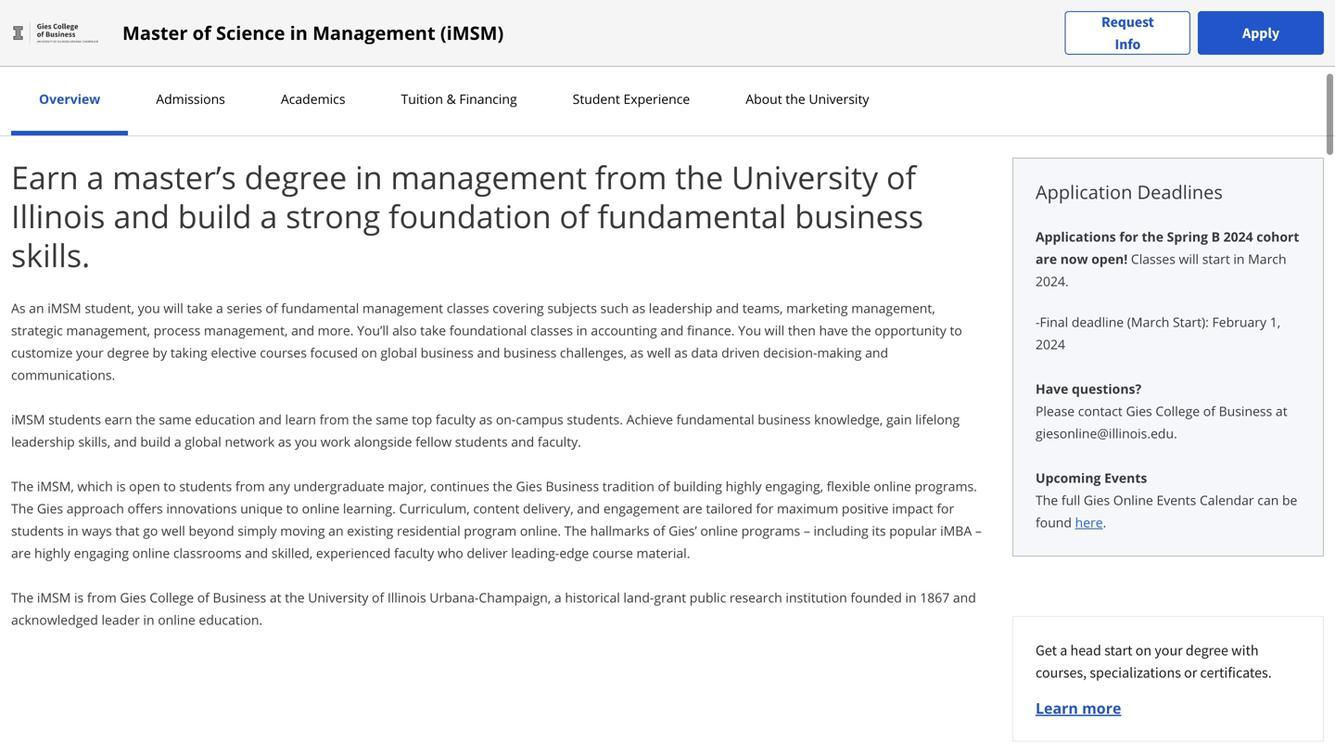 Task type: describe. For each thing, give the bounding box(es) containing it.
as left data
[[675, 344, 688, 361]]

challenges,
[[560, 344, 627, 361]]

is inside the imsm, which is open to students from any undergraduate major, continues the gies business tradition of building highly engaging, flexible online programs. the gies approach offers innovations unique to online learning. curriculum, content delivery, and engagement are tailored for maximum positive impact for students in ways that go well beyond simply moving an existing residential program online. the hallmarks of gies' online programs – including its popular imba – are highly engaging online classrooms and skilled, experienced faculty who deliver leading-edge course material.
[[116, 477, 126, 495]]

management inside earn a master's degree in management from the university of illinois and build a strong foundation of fundamental business skills.
[[391, 155, 587, 199]]

champaign,
[[479, 589, 551, 606]]

accounting
[[591, 321, 658, 339]]

as an imsm student, you will take a series of fundamental management classes covering subjects such as leadership and teams, marketing management, strategic management, process management, and more. you'll also take foundational classes in accounting and finance. you will then have the opportunity to customize your degree by taking elective courses focused on global business and business challenges, as well as data driven decision-making and communications.
[[11, 299, 963, 384]]

edge
[[560, 544, 589, 562]]

knowledge,
[[815, 411, 884, 428]]

engaging,
[[766, 477, 824, 495]]

deadlines
[[1138, 179, 1224, 205]]

the for the imsm, which is open to students from any undergraduate major, continues the gies business tradition of building highly engaging, flexible online programs. the gies approach offers innovations unique to online learning. curriculum, content delivery, and engagement are tailored for maximum positive impact for students in ways that go well beyond simply moving an existing residential program online. the hallmarks of gies' online programs – including its popular imba – are highly engaging online classrooms and skilled, experienced faculty who deliver leading-edge course material.
[[11, 477, 34, 495]]

a left strong
[[260, 194, 278, 237]]

courses,
[[1036, 663, 1087, 682]]

1 horizontal spatial will
[[765, 321, 785, 339]]

will inside the classes will start in march 2024.
[[1180, 250, 1200, 268]]

science
[[216, 20, 285, 45]]

online inside the imsm is from gies college of business at the university of illinois urbana-champaign, a historical land-grant public research institution founded in 1867 and acknowledged leader in online education.
[[158, 611, 196, 629]]

by inside offered by the university of illinois urbana-champaign
[[77, 0, 91, 7]]

from inside the imsm, which is open to students from any undergraduate major, continues the gies business tradition of building highly engaging, flexible online programs. the gies approach offers innovations unique to online learning. curriculum, content delivery, and engagement are tailored for maximum positive impact for students in ways that go well beyond simply moving an existing residential program online. the hallmarks of gies' online programs – including its popular imba – are highly engaging online classrooms and skilled, experienced faculty who deliver leading-edge course material.
[[235, 477, 265, 495]]

that
[[115, 522, 140, 539]]

a inside the imsm is from gies college of business at the university of illinois urbana-champaign, a historical land-grant public research institution founded in 1867 and acknowledged leader in online education.
[[555, 589, 562, 606]]

university of illinois urbana-champaign image
[[11, 18, 100, 48]]

the up the edge
[[565, 522, 587, 539]]

fundamental inside earn a master's degree in management from the university of illinois and build a strong foundation of fundamental business skills.
[[598, 194, 787, 237]]

moving
[[280, 522, 325, 539]]

1 – from the left
[[804, 522, 811, 539]]

leadership inside imsm students earn the same education and learn from the same top faculty as on-campus students. achieve fundamental business knowledge, gain lifelong leadership skills, and build a global network as you work alongside fellow students and faculty.
[[11, 433, 75, 450]]

the left approach
[[11, 500, 34, 517]]

course
[[593, 544, 634, 562]]

by inside as an imsm student, you will take a series of fundamental management classes covering subjects such as leadership and teams, marketing management, strategic management, process management, and more. you'll also take foundational classes in accounting and finance. you will then have the opportunity to customize your degree by taking elective courses focused on global business and business challenges, as well as data driven decision-making and communications.
[[153, 344, 167, 361]]

university inside earn a master's degree in management from the university of illinois and build a strong foundation of fundamental business skills.
[[732, 155, 879, 199]]

faculty inside the imsm, which is open to students from any undergraduate major, continues the gies business tradition of building highly engaging, flexible online programs. the gies approach offers innovations unique to online learning. curriculum, content delivery, and engagement are tailored for maximum positive impact for students in ways that go well beyond simply moving an existing residential program online. the hallmarks of gies' online programs – including its popular imba – are highly engaging online classrooms and skilled, experienced faculty who deliver leading-edge course material.
[[394, 544, 434, 562]]

land-
[[624, 589, 654, 606]]

gies inside the imsm is from gies college of business at the university of illinois urbana-champaign, a historical land-grant public research institution founded in 1867 and acknowledged leader in online education.
[[120, 589, 146, 606]]

classes will start in march 2024.
[[1036, 250, 1287, 290]]

driven
[[722, 344, 760, 361]]

start inside get a head start on your degree with courses, specializations or certificates.
[[1105, 641, 1133, 660]]

peers
[[407, 9, 437, 26]]

here
[[1076, 513, 1104, 531]]

an inside as an imsm student, you will take a series of fundamental management classes covering subjects such as leadership and teams, marketing management, strategic management, process management, and more. you'll also take foundational classes in accounting and finance. you will then have the opportunity to customize your degree by taking elective courses focused on global business and business challenges, as well as data driven decision-making and communications.
[[29, 299, 44, 317]]

as right such
[[632, 299, 646, 317]]

2 horizontal spatial management,
[[852, 299, 936, 317]]

college for contact
[[1156, 402, 1201, 420]]

applications
[[1036, 228, 1117, 245]]

are inside applications for the spring b 2024 cohort are now open!
[[1036, 250, 1058, 268]]

(imsm)
[[441, 20, 504, 45]]

&
[[447, 90, 456, 108]]

beyond
[[189, 522, 234, 539]]

online up moving
[[302, 500, 340, 517]]

faculty inside imsm students earn the same education and learn from the same top faculty as on-campus students. achieve fundamental business knowledge, gain lifelong leadership skills, and build a global network as you work alongside fellow students and faculty.
[[436, 411, 476, 428]]

university right about
[[809, 90, 870, 108]]

focused
[[310, 344, 358, 361]]

engage
[[297, 0, 337, 7]]

start inside the classes will start in march 2024.
[[1203, 250, 1231, 268]]

subjects
[[548, 299, 597, 317]]

major,
[[388, 477, 427, 495]]

with inside engage in group discussions with professors and peers
[[297, 9, 321, 26]]

skills,
[[78, 433, 111, 450]]

2 – from the left
[[976, 522, 982, 539]]

discussions
[[387, 0, 450, 7]]

lifelong
[[916, 411, 960, 428]]

2024 inside applications for the spring b 2024 cohort are now open!
[[1224, 228, 1254, 245]]

well inside as an imsm student, you will take a series of fundamental management classes covering subjects such as leadership and teams, marketing management, strategic management, process management, and more. you'll also take foundational classes in accounting and finance. you will then have the opportunity to customize your degree by taking elective courses focused on global business and business challenges, as well as data driven decision-making and communications.
[[647, 344, 671, 361]]

network
[[225, 433, 275, 450]]

approach
[[67, 500, 124, 517]]

the inside earn a master's degree in management from the university of illinois and build a strong foundation of fundamental business skills.
[[676, 155, 724, 199]]

skilled,
[[272, 544, 313, 562]]

leader
[[102, 611, 140, 629]]

urbana- inside offered by the university of illinois urbana-champaign
[[73, 9, 117, 26]]

programs
[[742, 522, 801, 539]]

academics
[[281, 90, 346, 108]]

1867
[[920, 589, 950, 606]]

you
[[739, 321, 762, 339]]

as left on-
[[479, 411, 493, 428]]

a inside as an imsm student, you will take a series of fundamental management classes covering subjects such as leadership and teams, marketing management, strategic management, process management, and more. you'll also take foundational classes in accounting and finance. you will then have the opportunity to customize your degree by taking elective courses focused on global business and business challenges, as well as data driven decision-making and communications.
[[216, 299, 223, 317]]

1 horizontal spatial for
[[937, 500, 955, 517]]

students down imsm,
[[11, 522, 64, 539]]

learning.
[[343, 500, 396, 517]]

making
[[818, 344, 862, 361]]

positive
[[842, 500, 889, 517]]

global inside imsm students earn the same education and learn from the same top faculty as on-campus students. achieve fundamental business knowledge, gain lifelong leadership skills, and build a global network as you work alongside fellow students and faculty.
[[185, 433, 222, 450]]

0 horizontal spatial take
[[187, 299, 213, 317]]

any
[[268, 477, 290, 495]]

communications.
[[11, 366, 115, 384]]

degree inside as an imsm student, you will take a series of fundamental management classes covering subjects such as leadership and teams, marketing management, strategic management, process management, and more. you'll also take foundational classes in accounting and finance. you will then have the opportunity to customize your degree by taking elective courses focused on global business and business challenges, as well as data driven decision-making and communications.
[[107, 344, 149, 361]]

have questions? please contact gies college of business at giesonline@illinois.edu.
[[1036, 380, 1288, 442]]

the inside the imsm is from gies college of business at the university of illinois urbana-champaign, a historical land-grant public research institution founded in 1867 and acknowledged leader in online education.
[[285, 589, 305, 606]]

full
[[1062, 491, 1081, 509]]

university inside the imsm is from gies college of business at the university of illinois urbana-champaign, a historical land-grant public research institution founded in 1867 and acknowledged leader in online education.
[[308, 589, 369, 606]]

online
[[1114, 491, 1154, 509]]

apply button
[[1199, 11, 1325, 55]]

students down on-
[[455, 433, 508, 450]]

which
[[77, 477, 113, 495]]

degree inside get a head start on your degree with courses, specializations or certificates.
[[1186, 641, 1229, 660]]

the up alongside
[[353, 411, 373, 428]]

experienced
[[316, 544, 391, 562]]

.
[[1104, 513, 1107, 531]]

finance.
[[687, 321, 735, 339]]

and inside earn a master's degree in management from the university of illinois and build a strong foundation of fundamental business skills.
[[113, 194, 170, 237]]

specializations
[[1090, 663, 1182, 682]]

0 vertical spatial highly
[[726, 477, 762, 495]]

upcoming events
[[1036, 469, 1148, 487]]

imsm inside imsm students earn the same education and learn from the same top faculty as on-campus students. achieve fundamental business knowledge, gain lifelong leadership skills, and build a global network as you work alongside fellow students and faculty.
[[11, 411, 45, 428]]

more
[[1083, 698, 1122, 718]]

online up the impact
[[874, 477, 912, 495]]

online down tailored
[[701, 522, 738, 539]]

start):
[[1174, 313, 1210, 331]]

open!
[[1092, 250, 1128, 268]]

classrooms
[[173, 544, 242, 562]]

with inside get a head start on your degree with courses, specializations or certificates.
[[1232, 641, 1260, 660]]

experience
[[624, 90, 690, 108]]

undergraduate
[[294, 477, 385, 495]]

1 horizontal spatial management,
[[204, 321, 288, 339]]

content
[[473, 500, 520, 517]]

teams,
[[743, 299, 783, 317]]

students up innovations
[[179, 477, 232, 495]]

popular
[[890, 522, 937, 539]]

of inside offered by the university of illinois urbana-champaign
[[171, 0, 182, 7]]

1 vertical spatial to
[[164, 477, 176, 495]]

in inside engage in group discussions with professors and peers
[[340, 0, 350, 7]]

earn a master's degree in management from the university of illinois and build a strong foundation of fundamental business skills.
[[11, 155, 924, 276]]

offered by the university of illinois urbana-champaign
[[34, 0, 182, 26]]

master's
[[112, 155, 236, 199]]

tuition & financing
[[401, 90, 517, 108]]

management
[[313, 20, 436, 45]]

your inside 'learn about your payment options'
[[1153, 0, 1178, 7]]

0 horizontal spatial management,
[[66, 321, 150, 339]]

certificates.
[[1201, 663, 1273, 682]]

business for giesonline@illinois.edu.
[[1220, 402, 1273, 420]]

0 horizontal spatial are
[[11, 544, 31, 562]]

simply
[[238, 522, 277, 539]]

acknowledged
[[11, 611, 98, 629]]

illinois inside offered by the university of illinois urbana-champaign
[[34, 9, 70, 26]]

build inside imsm students earn the same education and learn from the same top faculty as on-campus students. achieve fundamental business knowledge, gain lifelong leadership skills, and build a global network as you work alongside fellow students and faculty.
[[140, 433, 171, 450]]

1 vertical spatial will
[[164, 299, 184, 317]]

online down go
[[132, 544, 170, 562]]

go
[[143, 522, 158, 539]]

here .
[[1076, 513, 1107, 531]]

learn
[[285, 411, 316, 428]]

ways
[[82, 522, 112, 539]]

leadership inside as an imsm student, you will take a series of fundamental management classes covering subjects such as leadership and teams, marketing management, strategic management, process management, and more. you'll also take foundational classes in accounting and finance. you will then have the opportunity to customize your degree by taking elective courses focused on global business and business challenges, as well as data driven decision-making and communications.
[[649, 299, 713, 317]]

as down learn
[[278, 433, 292, 450]]

now
[[1061, 250, 1089, 268]]

from inside the imsm is from gies college of business at the university of illinois urbana-champaign, a historical land-grant public research institution founded in 1867 and acknowledged leader in online education.
[[87, 589, 117, 606]]

faculty.
[[538, 433, 582, 450]]

1 vertical spatial take
[[420, 321, 446, 339]]

in inside as an imsm student, you will take a series of fundamental management classes covering subjects such as leadership and teams, marketing management, strategic management, process management, and more. you'll also take foundational classes in accounting and finance. you will then have the opportunity to customize your degree by taking elective courses focused on global business and business challenges, as well as data driven decision-making and communications.
[[577, 321, 588, 339]]

1 horizontal spatial classes
[[531, 321, 573, 339]]

payment
[[1180, 0, 1228, 7]]

well inside the imsm, which is open to students from any undergraduate major, continues the gies business tradition of building highly engaging, flexible online programs. the gies approach offers innovations unique to online learning. curriculum, content delivery, and engagement are tailored for maximum positive impact for students in ways that go well beyond simply moving an existing residential program online. the hallmarks of gies' online programs – including its popular imba – are highly engaging online classrooms and skilled, experienced faculty who deliver leading-edge course material.
[[161, 522, 185, 539]]

learn for learn more
[[1036, 698, 1079, 718]]

process
[[154, 321, 201, 339]]

urbana- inside the imsm is from gies college of business at the university of illinois urbana-champaign, a historical land-grant public research institution founded in 1867 and acknowledged leader in online education.
[[430, 589, 479, 606]]

-
[[1036, 313, 1040, 331]]

learn about your payment options
[[1085, 0, 1228, 26]]

including
[[814, 522, 869, 539]]

cohort
[[1257, 228, 1300, 245]]

student
[[573, 90, 620, 108]]

0 horizontal spatial for
[[756, 500, 774, 517]]



Task type: vqa. For each thing, say whether or not it's contained in the screenshot.
"education on your resume or application."
no



Task type: locate. For each thing, give the bounding box(es) containing it.
learn for learn about your payment options
[[1085, 0, 1115, 7]]

2 vertical spatial to
[[286, 500, 299, 517]]

0 horizontal spatial degree
[[107, 344, 149, 361]]

you
[[138, 299, 160, 317], [295, 433, 317, 450]]

management,
[[852, 299, 936, 317], [66, 321, 150, 339], [204, 321, 288, 339]]

2 horizontal spatial for
[[1120, 228, 1139, 245]]

1 horizontal spatial degree
[[245, 155, 347, 199]]

1 vertical spatial business
[[546, 477, 599, 495]]

events inside the full gies online events calendar can be found
[[1157, 491, 1197, 509]]

achieve
[[627, 411, 674, 428]]

the right earn
[[136, 411, 156, 428]]

you down learn
[[295, 433, 317, 450]]

business inside the imsm is from gies college of business at the university of illinois urbana-champaign, a historical land-grant public research institution founded in 1867 and acknowledged leader in online education.
[[213, 589, 266, 606]]

earn
[[11, 155, 78, 199]]

in inside the imsm, which is open to students from any undergraduate major, continues the gies business tradition of building highly engaging, flexible online programs. the gies approach offers innovations unique to online learning. curriculum, content delivery, and engagement are tailored for maximum positive impact for students in ways that go well beyond simply moving an existing residential program online. the hallmarks of gies' online programs – including its popular imba – are highly engaging online classrooms and skilled, experienced faculty who deliver leading-edge course material.
[[67, 522, 79, 539]]

institution
[[786, 589, 848, 606]]

learn about your payment options link
[[1085, 0, 1228, 26]]

0 vertical spatial on
[[362, 344, 377, 361]]

0 vertical spatial are
[[1036, 250, 1058, 268]]

1 vertical spatial build
[[140, 433, 171, 450]]

1 vertical spatial leadership
[[11, 433, 75, 450]]

the for the full gies online events calendar can be found
[[1036, 491, 1059, 509]]

2 vertical spatial are
[[11, 544, 31, 562]]

can
[[1258, 491, 1280, 509]]

applications for the spring b 2024 cohort are now open!
[[1036, 228, 1300, 268]]

from up leader
[[87, 589, 117, 606]]

your
[[1153, 0, 1178, 7], [76, 344, 104, 361], [1155, 641, 1184, 660]]

an up experienced
[[329, 522, 344, 539]]

2 horizontal spatial to
[[950, 321, 963, 339]]

0 horizontal spatial events
[[1105, 469, 1148, 487]]

2 vertical spatial your
[[1155, 641, 1184, 660]]

gies down imsm,
[[37, 500, 63, 517]]

start down b
[[1203, 250, 1231, 268]]

business inside earn a master's degree in management from the university of illinois and build a strong foundation of fundamental business skills.
[[795, 194, 924, 237]]

at inside the imsm is from gies college of business at the university of illinois urbana-champaign, a historical land-grant public research institution founded in 1867 and acknowledged leader in online education.
[[270, 589, 282, 606]]

the up content
[[493, 477, 513, 495]]

business
[[1220, 402, 1273, 420], [546, 477, 599, 495], [213, 589, 266, 606]]

students up skills,
[[48, 411, 101, 428]]

0 vertical spatial global
[[381, 344, 417, 361]]

info
[[1116, 35, 1141, 53]]

the inside offered by the university of illinois urbana-champaign
[[93, 0, 111, 7]]

on up specializations
[[1136, 641, 1152, 660]]

a right earn
[[87, 155, 104, 199]]

well down accounting at the left of the page
[[647, 344, 671, 361]]

decision-
[[764, 344, 818, 361]]

imsm up strategic
[[47, 299, 81, 317]]

1 horizontal spatial faculty
[[436, 411, 476, 428]]

classes up foundational
[[447, 299, 489, 317]]

open
[[129, 477, 160, 495]]

the right offered
[[93, 0, 111, 7]]

master
[[122, 20, 188, 45]]

fundamental inside imsm students earn the same education and learn from the same top faculty as on-campus students. achieve fundamental business knowledge, gain lifelong leadership skills, and build a global network as you work alongside fellow students and faculty.
[[677, 411, 755, 428]]

about
[[746, 90, 783, 108]]

build inside earn a master's degree in management from the university of illinois and build a strong foundation of fundamental business skills.
[[178, 194, 252, 237]]

1 vertical spatial by
[[153, 344, 167, 361]]

0 horizontal spatial well
[[161, 522, 185, 539]]

2 vertical spatial business
[[213, 589, 266, 606]]

engage in group discussions with professors and peers
[[297, 0, 450, 26]]

the left imsm,
[[11, 477, 34, 495]]

elective
[[211, 344, 257, 361]]

about the university
[[746, 90, 870, 108]]

0 vertical spatial to
[[950, 321, 963, 339]]

work
[[321, 433, 351, 450]]

1 horizontal spatial an
[[329, 522, 344, 539]]

a left series
[[216, 299, 223, 317]]

leadership up imsm,
[[11, 433, 75, 450]]

global inside as an imsm student, you will take a series of fundamental management classes covering subjects such as leadership and teams, marketing management, strategic management, process management, and more. you'll also take foundational classes in accounting and finance. you will then have the opportunity to customize your degree by taking elective courses focused on global business and business challenges, as well as data driven decision-making and communications.
[[381, 344, 417, 361]]

2 horizontal spatial are
[[1036, 250, 1058, 268]]

0 horizontal spatial college
[[150, 589, 194, 606]]

1 vertical spatial global
[[185, 433, 222, 450]]

leadership up finance.
[[649, 299, 713, 317]]

management inside as an imsm student, you will take a series of fundamental management classes covering subjects such as leadership and teams, marketing management, strategic management, process management, and more. you'll also take foundational classes in accounting and finance. you will then have the opportunity to customize your degree by taking elective courses focused on global business and business challenges, as well as data driven decision-making and communications.
[[363, 299, 444, 317]]

fundamental
[[598, 194, 787, 237], [281, 299, 359, 317], [677, 411, 755, 428]]

college up 'giesonline@illinois.edu.'
[[1156, 402, 1201, 420]]

of inside as an imsm student, you will take a series of fundamental management classes covering subjects such as leadership and teams, marketing management, strategic management, process management, and more. you'll also take foundational classes in accounting and finance. you will then have the opportunity to customize your degree by taking elective courses focused on global business and business challenges, as well as data driven decision-making and communications.
[[266, 299, 278, 317]]

the down the skilled, on the left of page
[[285, 589, 305, 606]]

1 horizontal spatial college
[[1156, 402, 1201, 420]]

take up process
[[187, 299, 213, 317]]

imsm
[[47, 299, 81, 317], [11, 411, 45, 428], [37, 589, 71, 606]]

education.
[[199, 611, 263, 629]]

also
[[392, 321, 417, 339]]

gies inside "have questions? please contact gies college of business at giesonline@illinois.edu."
[[1127, 402, 1153, 420]]

classes down subjects
[[531, 321, 573, 339]]

1 horizontal spatial learn
[[1085, 0, 1115, 7]]

learn inside 'learn about your payment options'
[[1085, 0, 1115, 7]]

from inside imsm students earn the same education and learn from the same top faculty as on-campus students. achieve fundamental business knowledge, gain lifelong leadership skills, and build a global network as you work alongside fellow students and faculty.
[[320, 411, 349, 428]]

global
[[381, 344, 417, 361], [185, 433, 222, 450]]

are up 2024.
[[1036, 250, 1058, 268]]

0 vertical spatial is
[[116, 477, 126, 495]]

imba
[[941, 522, 972, 539]]

the inside the imsm is from gies college of business at the university of illinois urbana-champaign, a historical land-grant public research institution founded in 1867 and acknowledged leader in online education.
[[11, 589, 34, 606]]

for up programs
[[756, 500, 774, 517]]

1 horizontal spatial on
[[1136, 641, 1152, 660]]

faculty down residential
[[394, 544, 434, 562]]

from down student experience link
[[595, 155, 667, 199]]

degree down student,
[[107, 344, 149, 361]]

degree inside earn a master's degree in management from the university of illinois and build a strong foundation of fundamental business skills.
[[245, 155, 347, 199]]

same up alongside
[[376, 411, 409, 428]]

global down also
[[381, 344, 417, 361]]

1 horizontal spatial build
[[178, 194, 252, 237]]

illinois inside the imsm is from gies college of business at the university of illinois urbana-champaign, a historical land-grant public research institution founded in 1867 and acknowledged leader in online education.
[[388, 589, 426, 606]]

will right you
[[765, 321, 785, 339]]

unique
[[240, 500, 283, 517]]

the inside applications for the spring b 2024 cohort are now open!
[[1142, 228, 1164, 245]]

2 horizontal spatial degree
[[1186, 641, 1229, 660]]

education
[[195, 411, 255, 428]]

from up work
[[320, 411, 349, 428]]

a left historical
[[555, 589, 562, 606]]

opportunity
[[875, 321, 947, 339]]

public
[[690, 589, 727, 606]]

the inside the imsm, which is open to students from any undergraduate major, continues the gies business tradition of building highly engaging, flexible online programs. the gies approach offers innovations unique to online learning. curriculum, content delivery, and engagement are tailored for maximum positive impact for students in ways that go well beyond simply moving an existing residential program online. the hallmarks of gies' online programs – including its popular imba – are highly engaging online classrooms and skilled, experienced faculty who deliver leading-edge course material.
[[493, 477, 513, 495]]

1 horizontal spatial with
[[1232, 641, 1260, 660]]

1 vertical spatial are
[[683, 500, 703, 517]]

request info
[[1102, 13, 1155, 53]]

of inside "have questions? please contact gies college of business at giesonline@illinois.edu."
[[1204, 402, 1216, 420]]

1 same from the left
[[159, 411, 192, 428]]

get a head start on your degree with courses, specializations or certificates.
[[1036, 641, 1273, 682]]

from inside earn a master's degree in management from the university of illinois and build a strong foundation of fundamental business skills.
[[595, 155, 667, 199]]

to right opportunity
[[950, 321, 963, 339]]

at down the skilled, on the left of page
[[270, 589, 282, 606]]

the imsm is from gies college of business at the university of illinois urbana-champaign, a historical land-grant public research institution founded in 1867 and acknowledged leader in online education.
[[11, 589, 977, 629]]

university inside offered by the university of illinois urbana-champaign
[[114, 0, 168, 7]]

maximum
[[777, 500, 839, 517]]

–
[[804, 522, 811, 539], [976, 522, 982, 539]]

for down programs.
[[937, 500, 955, 517]]

1 vertical spatial urbana-
[[430, 589, 479, 606]]

0 horizontal spatial highly
[[34, 544, 70, 562]]

will up process
[[164, 299, 184, 317]]

the up classes
[[1142, 228, 1164, 245]]

earn
[[104, 411, 132, 428]]

business up education.
[[213, 589, 266, 606]]

0 vertical spatial will
[[1180, 250, 1200, 268]]

illinois inside earn a master's degree in management from the university of illinois and build a strong foundation of fundamental business skills.
[[11, 194, 105, 237]]

february
[[1213, 313, 1267, 331]]

events right online at the right bottom of page
[[1157, 491, 1197, 509]]

are down building
[[683, 500, 703, 517]]

1 vertical spatial college
[[150, 589, 194, 606]]

business inside "have questions? please contact gies college of business at giesonline@illinois.edu."
[[1220, 402, 1273, 420]]

the inside as an imsm student, you will take a series of fundamental management classes covering subjects such as leadership and teams, marketing management, strategic management, process management, and more. you'll also take foundational classes in accounting and finance. you will then have the opportunity to customize your degree by taking elective courses focused on global business and business challenges, as well as data driven decision-making and communications.
[[852, 321, 872, 339]]

0 horizontal spatial you
[[138, 299, 160, 317]]

2 vertical spatial fundamental
[[677, 411, 755, 428]]

the up 'acknowledged' at the bottom of the page
[[11, 589, 34, 606]]

0 horizontal spatial is
[[74, 589, 84, 606]]

in inside earn a master's degree in management from the university of illinois and build a strong foundation of fundamental business skills.
[[355, 155, 383, 199]]

your up communications.
[[76, 344, 104, 361]]

are
[[1036, 250, 1058, 268], [683, 500, 703, 517], [11, 544, 31, 562]]

is up 'acknowledged' at the bottom of the page
[[74, 589, 84, 606]]

building
[[674, 477, 723, 495]]

0 horizontal spatial start
[[1105, 641, 1133, 660]]

0 vertical spatial with
[[297, 9, 321, 26]]

with
[[297, 9, 321, 26], [1232, 641, 1260, 660]]

fellow
[[416, 433, 452, 450]]

0 vertical spatial college
[[1156, 402, 1201, 420]]

by down process
[[153, 344, 167, 361]]

to inside as an imsm student, you will take a series of fundamental management classes covering subjects such as leadership and teams, marketing management, strategic management, process management, and more. you'll also take foundational classes in accounting and finance. you will then have the opportunity to customize your degree by taking elective courses focused on global business and business challenges, as well as data driven decision-making and communications.
[[950, 321, 963, 339]]

take right also
[[420, 321, 446, 339]]

2024.
[[1036, 272, 1069, 290]]

for
[[1120, 228, 1139, 245], [756, 500, 774, 517], [937, 500, 955, 517]]

gies right contact
[[1127, 402, 1153, 420]]

learn up options
[[1085, 0, 1115, 7]]

a inside get a head start on your degree with courses, specializations or certificates.
[[1061, 641, 1068, 660]]

1 horizontal spatial are
[[683, 500, 703, 517]]

flexible
[[827, 477, 871, 495]]

is inside the imsm is from gies college of business at the university of illinois urbana-champaign, a historical land-grant public research institution founded in 1867 and acknowledged leader in online education.
[[74, 589, 84, 606]]

1 vertical spatial management
[[363, 299, 444, 317]]

classes
[[1132, 250, 1176, 268]]

and inside the imsm is from gies college of business at the university of illinois urbana-champaign, a historical land-grant public research institution founded in 1867 and acknowledged leader in online education.
[[954, 589, 977, 606]]

the up found
[[1036, 491, 1059, 509]]

tuition & financing link
[[396, 90, 523, 108]]

urbana- down the who
[[430, 589, 479, 606]]

learn down courses,
[[1036, 698, 1079, 718]]

giesonline@illinois.edu.
[[1036, 424, 1178, 442]]

0 vertical spatial at
[[1276, 402, 1288, 420]]

campus
[[516, 411, 564, 428]]

to
[[950, 321, 963, 339], [164, 477, 176, 495], [286, 500, 299, 517]]

application
[[1036, 179, 1133, 205]]

engagement
[[604, 500, 680, 517]]

the right have
[[852, 321, 872, 339]]

0 vertical spatial classes
[[447, 299, 489, 317]]

2 same from the left
[[376, 411, 409, 428]]

0 vertical spatial degree
[[245, 155, 347, 199]]

– right imba at the bottom right
[[976, 522, 982, 539]]

the full gies online events calendar can be found
[[1036, 491, 1298, 531]]

fundamental inside as an imsm student, you will take a series of fundamental management classes covering subjects such as leadership and teams, marketing management, strategic management, process management, and more. you'll also take foundational classes in accounting and finance. you will then have the opportunity to customize your degree by taking elective courses focused on global business and business challenges, as well as data driven decision-making and communications.
[[281, 299, 359, 317]]

1 horizontal spatial well
[[647, 344, 671, 361]]

0 vertical spatial 2024
[[1224, 228, 1254, 245]]

with down engage at the left top of page
[[297, 9, 321, 26]]

have
[[1036, 380, 1069, 398]]

from up "unique"
[[235, 477, 265, 495]]

for inside applications for the spring b 2024 cohort are now open!
[[1120, 228, 1139, 245]]

at for the
[[270, 589, 282, 606]]

business for the
[[213, 589, 266, 606]]

2 horizontal spatial will
[[1180, 250, 1200, 268]]

2 vertical spatial degree
[[1186, 641, 1229, 660]]

college inside the imsm is from gies college of business at the university of illinois urbana-champaign, a historical land-grant public research institution founded in 1867 and acknowledged leader in online education.
[[150, 589, 194, 606]]

same left education
[[159, 411, 192, 428]]

by
[[77, 0, 91, 7], [153, 344, 167, 361]]

student,
[[85, 299, 134, 317]]

upcoming
[[1036, 469, 1102, 487]]

0 horizontal spatial by
[[77, 0, 91, 7]]

your inside get a head start on your degree with courses, specializations or certificates.
[[1155, 641, 1184, 660]]

gies up leader
[[120, 589, 146, 606]]

overview link
[[33, 90, 106, 108]]

0 horizontal spatial an
[[29, 299, 44, 317]]

2024 right b
[[1224, 228, 1254, 245]]

business inside imsm students earn the same education and learn from the same top faculty as on-campus students. achieve fundamental business knowledge, gain lifelong leadership skills, and build a global network as you work alongside fellow students and faculty.
[[758, 411, 811, 428]]

your inside as an imsm student, you will take a series of fundamental management classes covering subjects such as leadership and teams, marketing management, strategic management, process management, and more. you'll also take foundational classes in accounting and finance. you will then have the opportunity to customize your degree by taking elective courses focused on global business and business challenges, as well as data driven decision-making and communications.
[[76, 344, 104, 361]]

a inside imsm students earn the same education and learn from the same top faculty as on-campus students. achieve fundamental business knowledge, gain lifelong leadership skills, and build a global network as you work alongside fellow students and faculty.
[[174, 433, 181, 450]]

-final deadline (march start): february 1, 2024
[[1036, 313, 1281, 353]]

college inside "have questions? please contact gies college of business at giesonline@illinois.edu."
[[1156, 402, 1201, 420]]

the inside the full gies online events calendar can be found
[[1036, 491, 1059, 509]]

continues
[[430, 477, 490, 495]]

1 vertical spatial highly
[[34, 544, 70, 562]]

customize
[[11, 344, 73, 361]]

global down education
[[185, 433, 222, 450]]

business inside the imsm, which is open to students from any undergraduate major, continues the gies business tradition of building highly engaging, flexible online programs. the gies approach offers innovations unique to online learning. curriculum, content delivery, and engagement are tailored for maximum positive impact for students in ways that go well beyond simply moving an existing residential program online. the hallmarks of gies' online programs – including its popular imba – are highly engaging online classrooms and skilled, experienced faculty who deliver leading-edge course material.
[[546, 477, 599, 495]]

0 horizontal spatial business
[[213, 589, 266, 606]]

2024 down final
[[1036, 335, 1066, 353]]

1 vertical spatial an
[[329, 522, 344, 539]]

well right go
[[161, 522, 185, 539]]

0 horizontal spatial will
[[164, 299, 184, 317]]

student experience
[[573, 90, 690, 108]]

in inside the classes will start in march 2024.
[[1234, 250, 1245, 268]]

2 vertical spatial imsm
[[37, 589, 71, 606]]

online left education.
[[158, 611, 196, 629]]

gies down upcoming events
[[1084, 491, 1111, 509]]

marketing
[[787, 299, 848, 317]]

or
[[1185, 663, 1198, 682]]

0 vertical spatial take
[[187, 299, 213, 317]]

at inside "have questions? please contact gies college of business at giesonline@illinois.edu."
[[1276, 402, 1288, 420]]

university down about the university
[[732, 155, 879, 199]]

and inside engage in group discussions with professors and peers
[[383, 9, 404, 26]]

professors
[[324, 9, 381, 26]]

1 vertical spatial illinois
[[11, 194, 105, 237]]

0 vertical spatial well
[[647, 344, 671, 361]]

top
[[412, 411, 432, 428]]

urbana- down offered
[[73, 9, 117, 26]]

gies'
[[669, 522, 697, 539]]

university up champaign
[[114, 0, 168, 7]]

the down experience
[[676, 155, 724, 199]]

1 vertical spatial your
[[76, 344, 104, 361]]

0 horizontal spatial build
[[140, 433, 171, 450]]

march
[[1249, 250, 1287, 268]]

admissions
[[156, 90, 225, 108]]

business down february
[[1220, 402, 1273, 420]]

0 horizontal spatial faculty
[[394, 544, 434, 562]]

highly up tailored
[[726, 477, 762, 495]]

0 vertical spatial an
[[29, 299, 44, 317]]

2 vertical spatial will
[[765, 321, 785, 339]]

events up online at the right bottom of page
[[1105, 469, 1148, 487]]

1 vertical spatial learn
[[1036, 698, 1079, 718]]

1 vertical spatial is
[[74, 589, 84, 606]]

the for the imsm is from gies college of business at the university of illinois urbana-champaign, a historical land-grant public research institution founded in 1867 and acknowledged leader in online education.
[[11, 589, 34, 606]]

foundation
[[389, 194, 552, 237]]

0 horizontal spatial on
[[362, 344, 377, 361]]

1 horizontal spatial events
[[1157, 491, 1197, 509]]

business up the delivery,
[[546, 477, 599, 495]]

1 vertical spatial on
[[1136, 641, 1152, 660]]

well
[[647, 344, 671, 361], [161, 522, 185, 539]]

0 vertical spatial events
[[1105, 469, 1148, 487]]

0 vertical spatial faculty
[[436, 411, 476, 428]]

foundational
[[450, 321, 527, 339]]

is left open
[[116, 477, 126, 495]]

program
[[464, 522, 517, 539]]

imsm inside as an imsm student, you will take a series of fundamental management classes covering subjects such as leadership and teams, marketing management, strategic management, process management, and more. you'll also take foundational classes in accounting and finance. you will then have the opportunity to customize your degree by taking elective courses focused on global business and business challenges, as well as data driven decision-making and communications.
[[47, 299, 81, 317]]

engaging
[[74, 544, 129, 562]]

college down classrooms
[[150, 589, 194, 606]]

1 horizontal spatial by
[[153, 344, 167, 361]]

degree down academics link
[[245, 155, 347, 199]]

are up 'acknowledged' at the bottom of the page
[[11, 544, 31, 562]]

0 vertical spatial build
[[178, 194, 252, 237]]

1 vertical spatial 2024
[[1036, 335, 1066, 353]]

0 horizontal spatial 2024
[[1036, 335, 1066, 353]]

at down 1,
[[1276, 402, 1288, 420]]

by right offered
[[77, 0, 91, 7]]

gies inside the full gies online events calendar can be found
[[1084, 491, 1111, 509]]

on inside get a head start on your degree with courses, specializations or certificates.
[[1136, 641, 1152, 660]]

management, down student,
[[66, 321, 150, 339]]

with up 'certificates.'
[[1232, 641, 1260, 660]]

online.
[[520, 522, 561, 539]]

2 vertical spatial illinois
[[388, 589, 426, 606]]

1 horizontal spatial is
[[116, 477, 126, 495]]

– down "maximum"
[[804, 522, 811, 539]]

degree up or
[[1186, 641, 1229, 660]]

you up process
[[138, 299, 160, 317]]

highly
[[726, 477, 762, 495], [34, 544, 70, 562]]

0 horizontal spatial at
[[270, 589, 282, 606]]

deliver
[[467, 544, 508, 562]]

1 horizontal spatial urbana-
[[430, 589, 479, 606]]

the
[[11, 477, 34, 495], [1036, 491, 1059, 509], [11, 500, 34, 517], [565, 522, 587, 539], [11, 589, 34, 606]]

0 vertical spatial illinois
[[34, 9, 70, 26]]

found
[[1036, 513, 1072, 531]]

2024 inside -final deadline (march start): february 1, 2024
[[1036, 335, 1066, 353]]

1 vertical spatial with
[[1232, 641, 1260, 660]]

at for giesonline@illinois.edu.
[[1276, 402, 1288, 420]]

highly left engaging
[[34, 544, 70, 562]]

here link
[[1076, 513, 1104, 531]]

will down spring
[[1180, 250, 1200, 268]]

you inside as an imsm student, you will take a series of fundamental management classes covering subjects such as leadership and teams, marketing management, strategic management, process management, and more. you'll also take foundational classes in accounting and finance. you will then have the opportunity to customize your degree by taking elective courses focused on global business and business challenges, as well as data driven decision-making and communications.
[[138, 299, 160, 317]]

spring
[[1168, 228, 1209, 245]]

0 vertical spatial fundamental
[[598, 194, 787, 237]]

leading-
[[511, 544, 560, 562]]

1 vertical spatial faculty
[[394, 544, 434, 562]]

1 horizontal spatial to
[[286, 500, 299, 517]]

your right about
[[1153, 0, 1178, 7]]

gies up the delivery,
[[516, 477, 543, 495]]

b
[[1212, 228, 1221, 245]]

offers
[[128, 500, 163, 517]]

you inside imsm students earn the same education and learn from the same top faculty as on-campus students. achieve fundamental business knowledge, gain lifelong leadership skills, and build a global network as you work alongside fellow students and faculty.
[[295, 433, 317, 450]]

1 horizontal spatial at
[[1276, 402, 1288, 420]]

0 horizontal spatial global
[[185, 433, 222, 450]]

1 vertical spatial you
[[295, 433, 317, 450]]

1 horizontal spatial highly
[[726, 477, 762, 495]]

as down accounting at the left of the page
[[631, 344, 644, 361]]

an inside the imsm, which is open to students from any undergraduate major, continues the gies business tradition of building highly engaging, flexible online programs. the gies approach offers innovations unique to online learning. curriculum, content delivery, and engagement are tailored for maximum positive impact for students in ways that go well beyond simply moving an existing residential program online. the hallmarks of gies' online programs – including its popular imba – are highly engaging online classrooms and skilled, experienced faculty who deliver leading-edge course material.
[[329, 522, 344, 539]]

0 vertical spatial your
[[1153, 0, 1178, 7]]

the right about
[[786, 90, 806, 108]]

0 horizontal spatial leadership
[[11, 433, 75, 450]]

management up also
[[363, 299, 444, 317]]

events
[[1105, 469, 1148, 487], [1157, 491, 1197, 509]]

on inside as an imsm student, you will take a series of fundamental management classes covering subjects such as leadership and teams, marketing management, strategic management, process management, and more. you'll also take foundational classes in accounting and finance. you will then have the opportunity to customize your degree by taking elective courses focused on global business and business challenges, as well as data driven decision-making and communications.
[[362, 344, 377, 361]]

college for from
[[150, 589, 194, 606]]

imsm inside the imsm is from gies college of business at the university of illinois urbana-champaign, a historical land-grant public research institution founded in 1867 and acknowledged leader in online education.
[[37, 589, 71, 606]]

on-
[[496, 411, 516, 428]]



